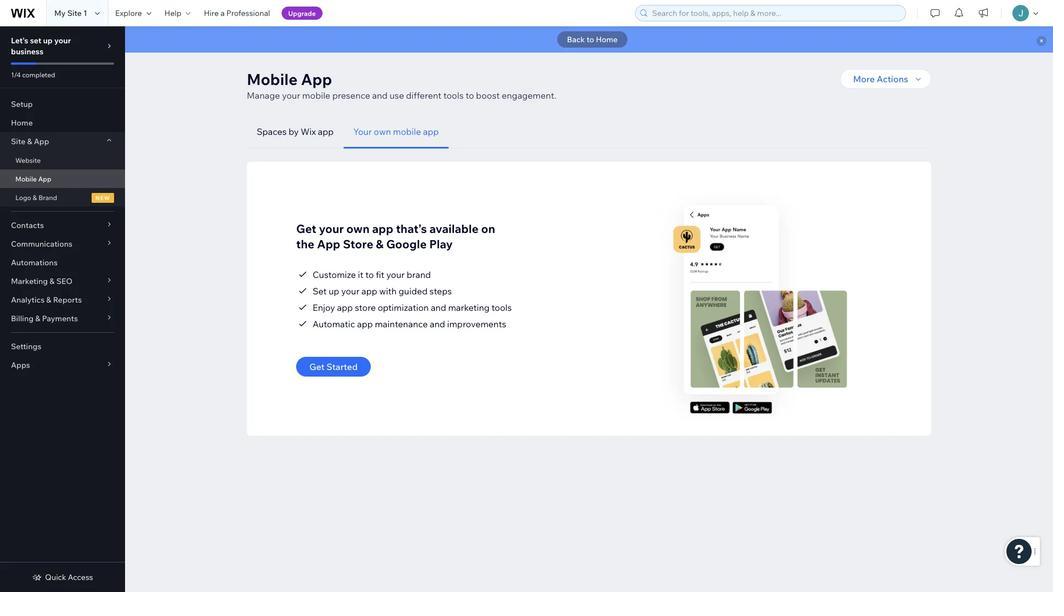 Task type: vqa. For each thing, say whether or not it's contained in the screenshot.
Automations link in the left of the page
yes



Task type: describe. For each thing, give the bounding box(es) containing it.
play
[[429, 237, 453, 251]]

customize
[[313, 269, 356, 280]]

mobile app link
[[0, 169, 125, 188]]

actions
[[877, 74, 908, 84]]

communications
[[11, 239, 72, 249]]

use
[[390, 90, 404, 101]]

on
[[481, 221, 495, 236]]

site & app
[[11, 137, 49, 146]]

& for brand
[[33, 193, 37, 202]]

setup link
[[0, 95, 125, 114]]

fit
[[376, 269, 384, 280]]

mobile inside button
[[393, 126, 421, 137]]

started
[[327, 361, 358, 372]]

logo & brand
[[15, 193, 57, 202]]

enjoy
[[313, 302, 335, 313]]

home link
[[0, 114, 125, 132]]

brand
[[407, 269, 431, 280]]

brand
[[38, 193, 57, 202]]

sidebar element
[[0, 26, 125, 592]]

back to home alert
[[125, 26, 1053, 53]]

and inside mobile app manage your mobile presence and use different tools to boost engagement.
[[372, 90, 388, 101]]

optimization
[[378, 302, 429, 313]]

& for app
[[27, 137, 32, 146]]

steps
[[430, 286, 452, 297]]

get for get started
[[309, 361, 325, 372]]

contacts button
[[0, 216, 125, 235]]

marketing & seo button
[[0, 272, 125, 291]]

app inside spaces by wix app "button"
[[318, 126, 334, 137]]

site & app button
[[0, 132, 125, 151]]

back to home
[[567, 35, 618, 44]]

customize it to fit your brand set up your app with guided steps enjoy app store optimization and marketing tools automatic app maintenance and improvements
[[313, 269, 512, 330]]

upgrade
[[288, 9, 316, 17]]

improvements
[[447, 319, 506, 330]]

to inside customize it to fit your brand set up your app with guided steps enjoy app store optimization and marketing tools automatic app maintenance and improvements
[[365, 269, 374, 280]]

tools inside customize it to fit your brand set up your app with guided steps enjoy app store optimization and marketing tools automatic app maintenance and improvements
[[492, 302, 512, 313]]

billing
[[11, 314, 34, 323]]

reports
[[53, 295, 82, 305]]

my site 1
[[54, 8, 87, 18]]

logo
[[15, 193, 31, 202]]

app inside mobile app "link"
[[38, 175, 51, 183]]

back to home button
[[557, 31, 628, 48]]

quick access
[[45, 573, 93, 582]]

help button
[[158, 0, 197, 26]]

spaces by wix app
[[257, 126, 334, 137]]

more
[[853, 74, 875, 84]]

payments
[[42, 314, 78, 323]]

your inside let's set up your business
[[54, 36, 71, 45]]

app up automatic
[[337, 302, 353, 313]]

contacts
[[11, 221, 44, 230]]

analytics & reports
[[11, 295, 82, 305]]

available
[[429, 221, 479, 236]]

your down it
[[341, 286, 360, 297]]

store
[[355, 302, 376, 313]]

boost
[[476, 90, 500, 101]]

get started
[[309, 361, 358, 372]]

access
[[68, 573, 93, 582]]

mobile app manage your mobile presence and use different tools to boost engagement.
[[247, 69, 556, 101]]

more actions
[[853, 74, 908, 84]]

app inside get your own app that's available on the app store & google play
[[372, 221, 393, 236]]

hire a professional
[[204, 8, 270, 18]]

communications button
[[0, 235, 125, 253]]

let's set up your business
[[11, 36, 71, 56]]

marketing
[[11, 276, 48, 286]]

mobile for mobile app
[[15, 175, 37, 183]]

automations link
[[0, 253, 125, 272]]

apps button
[[0, 356, 125, 375]]

up inside let's set up your business
[[43, 36, 53, 45]]

home inside button
[[596, 35, 618, 44]]

setup
[[11, 99, 33, 109]]

help
[[164, 8, 181, 18]]

analytics
[[11, 295, 45, 305]]

your right fit
[[386, 269, 405, 280]]

settings
[[11, 342, 41, 351]]

hire
[[204, 8, 219, 18]]

manage
[[247, 90, 280, 101]]

app inside get your own app that's available on the app store & google play
[[317, 237, 340, 251]]

marketing
[[448, 302, 490, 313]]

1/4
[[11, 70, 21, 79]]

set
[[313, 286, 327, 297]]

spaces
[[257, 126, 287, 137]]

website link
[[0, 151, 125, 169]]

your
[[353, 126, 372, 137]]

& for payments
[[35, 314, 40, 323]]

wix
[[301, 126, 316, 137]]

business
[[11, 47, 43, 56]]

your inside get your own app that's available on the app store & google play
[[319, 221, 344, 236]]

app inside the site & app "dropdown button"
[[34, 137, 49, 146]]

professional
[[226, 8, 270, 18]]

app inside "your own mobile app" button
[[423, 126, 439, 137]]

apps
[[11, 360, 30, 370]]

google
[[386, 237, 427, 251]]

your own mobile app button
[[344, 115, 449, 149]]

app down the store
[[357, 319, 373, 330]]

settings link
[[0, 337, 125, 356]]

billing & payments button
[[0, 309, 125, 328]]

1/4 completed
[[11, 70, 55, 79]]



Task type: locate. For each thing, give the bounding box(es) containing it.
own inside button
[[374, 126, 391, 137]]

site up website at left top
[[11, 137, 25, 146]]

mobile inside mobile app manage your mobile presence and use different tools to boost engagement.
[[247, 69, 298, 89]]

app up google
[[372, 221, 393, 236]]

1 vertical spatial site
[[11, 137, 25, 146]]

store
[[343, 237, 373, 251]]

presence
[[332, 90, 370, 101]]

own inside get your own app that's available on the app store & google play
[[346, 221, 370, 236]]

get left started
[[309, 361, 325, 372]]

quick access button
[[32, 573, 93, 583]]

your
[[54, 36, 71, 45], [282, 90, 300, 101], [319, 221, 344, 236], [386, 269, 405, 280], [341, 286, 360, 297]]

quick
[[45, 573, 66, 582]]

2 horizontal spatial to
[[587, 35, 594, 44]]

& inside "dropdown button"
[[27, 137, 32, 146]]

& for seo
[[50, 276, 55, 286]]

&
[[27, 137, 32, 146], [33, 193, 37, 202], [376, 237, 384, 251], [50, 276, 55, 286], [46, 295, 51, 305], [35, 314, 40, 323]]

1 vertical spatial and
[[431, 302, 446, 313]]

0 vertical spatial mobile
[[247, 69, 298, 89]]

different
[[406, 90, 442, 101]]

your right set
[[54, 36, 71, 45]]

0 horizontal spatial to
[[365, 269, 374, 280]]

analytics & reports button
[[0, 291, 125, 309]]

& up website at left top
[[27, 137, 32, 146]]

marketing & seo
[[11, 276, 72, 286]]

1 horizontal spatial up
[[329, 286, 339, 297]]

1 horizontal spatial site
[[67, 8, 82, 18]]

tools right different
[[443, 90, 464, 101]]

maintenance
[[375, 319, 428, 330]]

0 vertical spatial get
[[296, 221, 316, 236]]

tools inside mobile app manage your mobile presence and use different tools to boost engagement.
[[443, 90, 464, 101]]

0 horizontal spatial tools
[[443, 90, 464, 101]]

more actions button
[[840, 69, 931, 89]]

explore
[[115, 8, 142, 18]]

0 horizontal spatial up
[[43, 36, 53, 45]]

to
[[587, 35, 594, 44], [466, 90, 474, 101], [365, 269, 374, 280]]

1 horizontal spatial mobile
[[247, 69, 298, 89]]

up
[[43, 36, 53, 45], [329, 286, 339, 297]]

own up store
[[346, 221, 370, 236]]

0 horizontal spatial home
[[11, 118, 33, 128]]

mobile up manage
[[247, 69, 298, 89]]

1 horizontal spatial mobile
[[393, 126, 421, 137]]

app down different
[[423, 126, 439, 137]]

it
[[358, 269, 363, 280]]

app right wix in the top left of the page
[[318, 126, 334, 137]]

0 vertical spatial and
[[372, 90, 388, 101]]

get started button
[[296, 357, 371, 377]]

& left "seo"
[[50, 276, 55, 286]]

to right it
[[365, 269, 374, 280]]

get your own app that's available on the app store & google play
[[296, 221, 495, 251]]

app up wix in the top left of the page
[[301, 69, 332, 89]]

tools up improvements at the left of the page
[[492, 302, 512, 313]]

own right your
[[374, 126, 391, 137]]

website
[[15, 156, 41, 164]]

0 vertical spatial to
[[587, 35, 594, 44]]

home down setup on the left top
[[11, 118, 33, 128]]

1 vertical spatial tools
[[492, 302, 512, 313]]

tools
[[443, 90, 464, 101], [492, 302, 512, 313]]

up inside customize it to fit your brand set up your app with guided steps enjoy app store optimization and marketing tools automatic app maintenance and improvements
[[329, 286, 339, 297]]

hire a professional link
[[197, 0, 277, 26]]

& for reports
[[46, 295, 51, 305]]

1 vertical spatial mobile
[[15, 175, 37, 183]]

1
[[83, 8, 87, 18]]

2 vertical spatial and
[[430, 319, 445, 330]]

your own mobile app
[[353, 126, 439, 137]]

mobile down website at left top
[[15, 175, 37, 183]]

get up the
[[296, 221, 316, 236]]

my
[[54, 8, 66, 18]]

your inside mobile app manage your mobile presence and use different tools to boost engagement.
[[282, 90, 300, 101]]

site
[[67, 8, 82, 18], [11, 137, 25, 146]]

& right billing
[[35, 314, 40, 323]]

app up the store
[[362, 286, 377, 297]]

billing & payments
[[11, 314, 78, 323]]

app right the
[[317, 237, 340, 251]]

mobile inside mobile app manage your mobile presence and use different tools to boost engagement.
[[302, 90, 330, 101]]

and
[[372, 90, 388, 101], [431, 302, 446, 313], [430, 319, 445, 330]]

new
[[95, 194, 110, 201]]

engagement.
[[502, 90, 556, 101]]

upgrade button
[[282, 7, 322, 20]]

1 horizontal spatial home
[[596, 35, 618, 44]]

with
[[379, 286, 397, 297]]

to inside mobile app manage your mobile presence and use different tools to boost engagement.
[[466, 90, 474, 101]]

0 vertical spatial home
[[596, 35, 618, 44]]

mobile down use
[[393, 126, 421, 137]]

guided
[[399, 286, 428, 297]]

own
[[374, 126, 391, 137], [346, 221, 370, 236]]

mobile for mobile app manage your mobile presence and use different tools to boost engagement.
[[247, 69, 298, 89]]

0 vertical spatial mobile
[[302, 90, 330, 101]]

1 vertical spatial own
[[346, 221, 370, 236]]

tab list
[[247, 115, 931, 149]]

to inside button
[[587, 35, 594, 44]]

the
[[296, 237, 314, 251]]

1 horizontal spatial own
[[374, 126, 391, 137]]

1 horizontal spatial to
[[466, 90, 474, 101]]

to right back
[[587, 35, 594, 44]]

automatic
[[313, 319, 355, 330]]

0 vertical spatial own
[[374, 126, 391, 137]]

app inside mobile app manage your mobile presence and use different tools to boost engagement.
[[301, 69, 332, 89]]

automations
[[11, 258, 58, 267]]

1 vertical spatial up
[[329, 286, 339, 297]]

home inside sidebar element
[[11, 118, 33, 128]]

home right back
[[596, 35, 618, 44]]

0 horizontal spatial site
[[11, 137, 25, 146]]

0 horizontal spatial mobile
[[15, 175, 37, 183]]

1 vertical spatial mobile
[[393, 126, 421, 137]]

let's
[[11, 36, 28, 45]]

& inside get your own app that's available on the app store & google play
[[376, 237, 384, 251]]

get inside get your own app that's available on the app store & google play
[[296, 221, 316, 236]]

app
[[318, 126, 334, 137], [423, 126, 439, 137], [372, 221, 393, 236], [362, 286, 377, 297], [337, 302, 353, 313], [357, 319, 373, 330]]

& inside dropdown button
[[35, 314, 40, 323]]

1 vertical spatial home
[[11, 118, 33, 128]]

completed
[[22, 70, 55, 79]]

site inside the site & app "dropdown button"
[[11, 137, 25, 146]]

0 vertical spatial up
[[43, 36, 53, 45]]

& right store
[[376, 237, 384, 251]]

to left boost
[[466, 90, 474, 101]]

home
[[596, 35, 618, 44], [11, 118, 33, 128]]

get inside button
[[309, 361, 325, 372]]

0 vertical spatial site
[[67, 8, 82, 18]]

& left the reports
[[46, 295, 51, 305]]

get for get your own app that's available on the app store & google play
[[296, 221, 316, 236]]

1 vertical spatial to
[[466, 90, 474, 101]]

back
[[567, 35, 585, 44]]

0 horizontal spatial mobile
[[302, 90, 330, 101]]

2 vertical spatial to
[[365, 269, 374, 280]]

get
[[296, 221, 316, 236], [309, 361, 325, 372]]

seo
[[56, 276, 72, 286]]

app up website at left top
[[34, 137, 49, 146]]

1 vertical spatial get
[[309, 361, 325, 372]]

site left 1
[[67, 8, 82, 18]]

0 vertical spatial tools
[[443, 90, 464, 101]]

your up store
[[319, 221, 344, 236]]

app up brand
[[38, 175, 51, 183]]

set
[[30, 36, 41, 45]]

Search for tools, apps, help & more... field
[[649, 5, 902, 21]]

0 horizontal spatial own
[[346, 221, 370, 236]]

your right manage
[[282, 90, 300, 101]]

1 horizontal spatial tools
[[492, 302, 512, 313]]

tab list containing spaces by wix app
[[247, 115, 931, 149]]

spaces by wix app button
[[247, 115, 344, 149]]

& right logo
[[33, 193, 37, 202]]

mobile inside "link"
[[15, 175, 37, 183]]

mobile
[[247, 69, 298, 89], [15, 175, 37, 183]]

a
[[220, 8, 225, 18]]

mobile left presence
[[302, 90, 330, 101]]

by
[[289, 126, 299, 137]]



